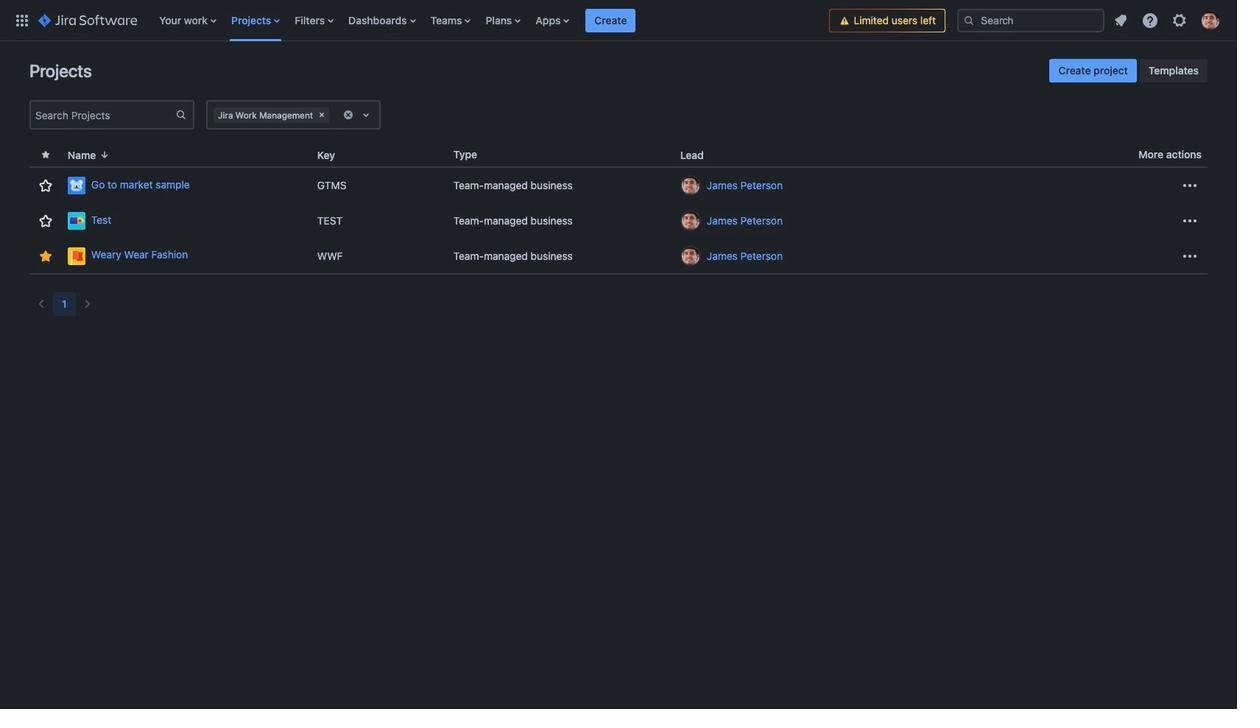 Task type: locate. For each thing, give the bounding box(es) containing it.
clear image
[[342, 109, 354, 121]]

3 more image from the top
[[1181, 247, 1199, 265]]

list
[[152, 0, 830, 41], [1108, 7, 1229, 34]]

search image
[[963, 14, 975, 26]]

1 vertical spatial more image
[[1181, 212, 1199, 230]]

clear image
[[316, 109, 328, 121]]

more image for star go to market sample icon
[[1181, 177, 1199, 194]]

settings image
[[1171, 11, 1189, 29]]

more image for star weary wear fashion image
[[1181, 247, 1199, 265]]

group
[[1050, 59, 1208, 82]]

None search field
[[958, 8, 1105, 32]]

star weary wear fashion image
[[37, 247, 54, 265]]

1 more image from the top
[[1181, 177, 1199, 194]]

banner
[[0, 0, 1237, 41]]

2 vertical spatial more image
[[1181, 247, 1199, 265]]

more image
[[1181, 177, 1199, 194], [1181, 212, 1199, 230], [1181, 247, 1199, 265]]

list item
[[586, 0, 636, 41]]

0 horizontal spatial list
[[152, 0, 830, 41]]

0 vertical spatial more image
[[1181, 177, 1199, 194]]

jira software image
[[38, 11, 137, 29], [38, 11, 137, 29]]



Task type: vqa. For each thing, say whether or not it's contained in the screenshot.
"Activity Streams" region
no



Task type: describe. For each thing, give the bounding box(es) containing it.
2 more image from the top
[[1181, 212, 1199, 230]]

star go to market sample image
[[37, 177, 54, 194]]

open image
[[357, 106, 375, 124]]

star test image
[[37, 212, 54, 230]]

Search field
[[958, 8, 1105, 32]]

notifications image
[[1112, 11, 1130, 29]]

Search Projects text field
[[31, 105, 175, 125]]

your profile and settings image
[[1202, 11, 1220, 29]]

appswitcher icon image
[[13, 11, 31, 29]]

previous image
[[32, 295, 50, 313]]

next image
[[79, 295, 96, 313]]

1 horizontal spatial list
[[1108, 7, 1229, 34]]

primary element
[[9, 0, 830, 41]]

help image
[[1142, 11, 1159, 29]]



